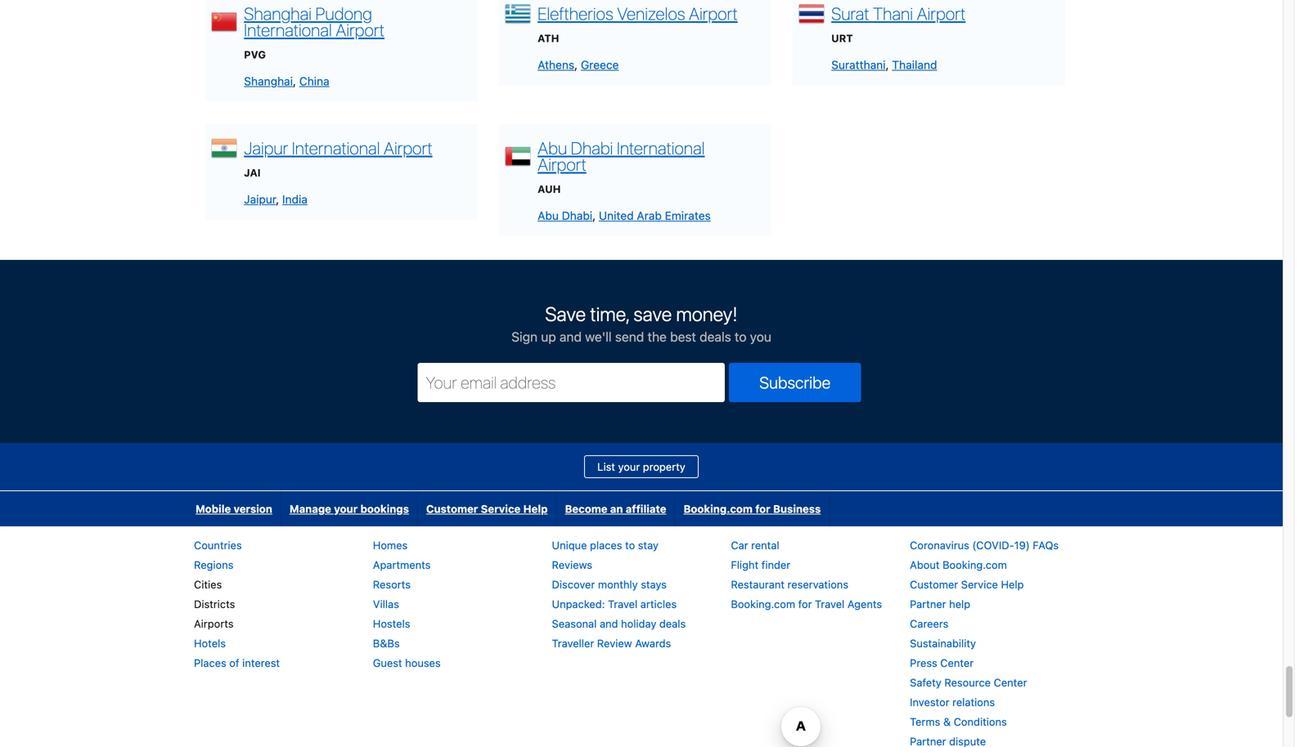 Task type: describe. For each thing, give the bounding box(es) containing it.
regions link
[[194, 559, 234, 572]]

0 vertical spatial booking.com
[[684, 503, 753, 516]]

(covid-
[[973, 540, 1015, 552]]

airport for international
[[384, 138, 433, 158]]

awards
[[635, 638, 671, 650]]

arab
[[637, 209, 662, 223]]

press center link
[[910, 658, 974, 670]]

countries link
[[194, 540, 242, 552]]

athens link
[[538, 58, 575, 72]]

booking.com for travel agents link
[[731, 599, 882, 611]]

eleftherios venizelos airport
[[538, 3, 738, 24]]

sustainability
[[910, 638, 976, 650]]

international for abu
[[617, 138, 705, 158]]

venizelos
[[617, 3, 685, 24]]

to inside unique places to stay reviews discover monthly stays unpacked: travel articles seasonal and holiday deals traveller review awards
[[625, 540, 635, 552]]

interest
[[242, 658, 280, 670]]

greece
[[581, 58, 619, 72]]

pvg
[[244, 49, 266, 60]]

india link
[[282, 193, 308, 206]]

hotels
[[194, 638, 226, 650]]

unpacked:
[[552, 599, 605, 611]]

your for manage
[[334, 503, 358, 516]]

car rental flight finder restaurant reservations booking.com for travel agents
[[731, 540, 882, 611]]

coronavirus (covid-19) faqs about booking.com customer service help partner help careers sustainability press center safety resource center investor relations terms & conditions
[[910, 540, 1059, 729]]

flight
[[731, 559, 759, 572]]

0 horizontal spatial service
[[481, 503, 521, 516]]

airport for thani
[[917, 3, 966, 24]]

Your email address email field
[[418, 363, 725, 403]]

list your property
[[598, 461, 686, 473]]

urt
[[832, 32, 853, 44]]

unpacked: travel articles link
[[552, 599, 677, 611]]

of
[[229, 658, 239, 670]]

help inside 'coronavirus (covid-19) faqs about booking.com customer service help partner help careers sustainability press center safety resource center investor relations terms & conditions'
[[1001, 579, 1024, 591]]

airport for venizelos
[[689, 3, 738, 24]]

shanghai pudong international airport link
[[244, 3, 385, 40]]

restaurant reservations link
[[731, 579, 849, 591]]

dhabi for airport
[[571, 138, 613, 158]]

pudong
[[315, 3, 372, 24]]

places
[[590, 540, 622, 552]]

mobile
[[196, 503, 231, 516]]

surat
[[832, 3, 869, 24]]

airport inside abu dhabi international airport
[[538, 154, 587, 175]]

, for surat
[[886, 58, 889, 72]]

traveller review awards link
[[552, 638, 671, 650]]

you
[[750, 329, 772, 345]]

coronavirus (covid-19) faqs link
[[910, 540, 1059, 552]]

0 horizontal spatial for
[[756, 503, 771, 516]]

thani
[[873, 3, 913, 24]]

save
[[545, 303, 586, 326]]

and inside save time, save money! sign up and we'll send the best deals to you
[[560, 329, 582, 345]]

emirates
[[665, 209, 711, 223]]

help
[[949, 599, 971, 611]]

save
[[634, 303, 672, 326]]

travel inside unique places to stay reviews discover monthly stays unpacked: travel articles seasonal and holiday deals traveller review awards
[[608, 599, 638, 611]]

become an affiliate
[[565, 503, 667, 516]]

, for eleftherios
[[575, 58, 578, 72]]

houses
[[405, 658, 441, 670]]

manage your bookings
[[290, 503, 409, 516]]

seasonal
[[552, 618, 597, 631]]

countries
[[194, 540, 242, 552]]

about booking.com link
[[910, 559, 1007, 572]]

reservations
[[788, 579, 849, 591]]

agents
[[848, 599, 882, 611]]

property
[[643, 461, 686, 473]]

stay
[[638, 540, 659, 552]]

best
[[670, 329, 696, 345]]

hostels
[[373, 618, 410, 631]]

an
[[610, 503, 623, 516]]

0 horizontal spatial center
[[941, 658, 974, 670]]

athens , greece
[[538, 58, 619, 72]]

booking.com inside car rental flight finder restaurant reservations booking.com for travel agents
[[731, 599, 796, 611]]

safety resource center link
[[910, 677, 1027, 690]]

ath
[[538, 32, 559, 44]]

business
[[773, 503, 821, 516]]

athens
[[538, 58, 575, 72]]

auh
[[538, 183, 561, 195]]

deals inside save time, save money! sign up and we'll send the best deals to you
[[700, 329, 731, 345]]

customer inside 'coronavirus (covid-19) faqs about booking.com customer service help partner help careers sustainability press center safety resource center investor relations terms & conditions'
[[910, 579, 958, 591]]

cities link
[[194, 579, 222, 591]]

unique
[[552, 540, 587, 552]]

sign
[[512, 329, 538, 345]]

, for shanghai
[[293, 74, 296, 88]]

homes apartments resorts villas hostels b&bs guest houses
[[373, 540, 441, 670]]

abu for abu dhabi , united arab emirates
[[538, 209, 559, 223]]

manage
[[290, 503, 331, 516]]

customer service help
[[426, 503, 548, 516]]

0 horizontal spatial help
[[523, 503, 548, 516]]

subscribe button
[[729, 363, 861, 403]]

car rental link
[[731, 540, 780, 552]]

abu dhabi international airport link
[[538, 138, 705, 175]]

1 horizontal spatial center
[[994, 677, 1027, 690]]

b&bs
[[373, 638, 400, 650]]

reviews link
[[552, 559, 592, 572]]

discover monthly stays link
[[552, 579, 667, 591]]

service inside 'coronavirus (covid-19) faqs about booking.com customer service help partner help careers sustainability press center safety resource center investor relations terms & conditions'
[[961, 579, 998, 591]]

customer inside navigation
[[426, 503, 478, 516]]

your for list
[[618, 461, 640, 473]]

faqs
[[1033, 540, 1059, 552]]

districts link
[[194, 599, 235, 611]]

save time, save money! sign up and we'll send the best deals to you
[[512, 303, 772, 345]]

the
[[648, 329, 667, 345]]

and inside unique places to stay reviews discover monthly stays unpacked: travel articles seasonal and holiday deals traveller review awards
[[600, 618, 618, 631]]

affiliate
[[626, 503, 667, 516]]

up
[[541, 329, 556, 345]]

international up india
[[292, 138, 380, 158]]

china link
[[299, 74, 330, 88]]

customer service help link for partner help
[[910, 579, 1024, 591]]



Task type: locate. For each thing, give the bounding box(es) containing it.
1 vertical spatial help
[[1001, 579, 1024, 591]]

holiday
[[621, 618, 657, 631]]

1 vertical spatial for
[[798, 599, 812, 611]]

guest
[[373, 658, 402, 670]]

version
[[234, 503, 272, 516]]

international inside "shanghai pudong international airport"
[[244, 20, 332, 40]]

booking.com for business link
[[676, 492, 829, 527]]

center up relations
[[994, 677, 1027, 690]]

0 horizontal spatial to
[[625, 540, 635, 552]]

travel
[[608, 599, 638, 611], [815, 599, 845, 611]]

shanghai , china
[[244, 74, 330, 88]]

seasonal and holiday deals link
[[552, 618, 686, 631]]

service
[[481, 503, 521, 516], [961, 579, 998, 591]]

abu inside abu dhabi international airport
[[538, 138, 567, 158]]

0 horizontal spatial your
[[334, 503, 358, 516]]

1 vertical spatial and
[[600, 618, 618, 631]]

discover
[[552, 579, 595, 591]]

booking.com up car
[[684, 503, 753, 516]]

, left india link
[[276, 193, 279, 206]]

1 vertical spatial dhabi
[[562, 209, 593, 223]]

0 vertical spatial deals
[[700, 329, 731, 345]]

dhabi inside abu dhabi international airport
[[571, 138, 613, 158]]

jaipur up jai on the top left of the page
[[244, 138, 288, 158]]

booking.com for business
[[684, 503, 821, 516]]

resorts
[[373, 579, 411, 591]]

hostels link
[[373, 618, 410, 631]]

and right up
[[560, 329, 582, 345]]

united
[[599, 209, 634, 223]]

1 vertical spatial customer
[[910, 579, 958, 591]]

2 travel from the left
[[815, 599, 845, 611]]

0 vertical spatial abu
[[538, 138, 567, 158]]

dhabi for united
[[562, 209, 593, 223]]

2 jaipur from the top
[[244, 193, 276, 206]]

international for shanghai
[[244, 20, 332, 40]]

your inside navigation
[[334, 503, 358, 516]]

1 horizontal spatial service
[[961, 579, 998, 591]]

reviews
[[552, 559, 592, 572]]

1 horizontal spatial your
[[618, 461, 640, 473]]

list
[[598, 461, 615, 473]]

terms
[[910, 717, 941, 729]]

1 vertical spatial customer service help link
[[910, 579, 1024, 591]]

1 vertical spatial to
[[625, 540, 635, 552]]

press
[[910, 658, 938, 670]]

your right list in the bottom left of the page
[[618, 461, 640, 473]]

1 vertical spatial service
[[961, 579, 998, 591]]

review
[[597, 638, 632, 650]]

surat thani airport
[[832, 3, 966, 24]]

jaipur for jaipur , india
[[244, 193, 276, 206]]

about
[[910, 559, 940, 572]]

1 horizontal spatial to
[[735, 329, 747, 345]]

abu up auh
[[538, 138, 567, 158]]

sustainability link
[[910, 638, 976, 650]]

, left united
[[593, 209, 596, 223]]

greece link
[[581, 58, 619, 72]]

2 shanghai from the top
[[244, 74, 293, 88]]

1 vertical spatial abu
[[538, 209, 559, 223]]

abu dhabi , united arab emirates
[[538, 209, 711, 223]]

1 horizontal spatial help
[[1001, 579, 1024, 591]]

jaipur for jaipur international airport
[[244, 138, 288, 158]]

stays
[[641, 579, 667, 591]]

customer up partner
[[910, 579, 958, 591]]

help left become
[[523, 503, 548, 516]]

deals down articles
[[660, 618, 686, 631]]

travel up the seasonal and holiday deals 'link'
[[608, 599, 638, 611]]

for down reservations
[[798, 599, 812, 611]]

booking.com inside 'coronavirus (covid-19) faqs about booking.com customer service help partner help careers sustainability press center safety resource center investor relations terms & conditions'
[[943, 559, 1007, 572]]

shanghai for shanghai pudong international airport
[[244, 3, 312, 24]]

mobile version
[[196, 503, 272, 516]]

monthly
[[598, 579, 638, 591]]

1 shanghai from the top
[[244, 3, 312, 24]]

investor relations link
[[910, 697, 995, 709]]

, for jaipur
[[276, 193, 279, 206]]

suratthani
[[832, 58, 886, 72]]

travel inside car rental flight finder restaurant reservations booking.com for travel agents
[[815, 599, 845, 611]]

unique places to stay reviews discover monthly stays unpacked: travel articles seasonal and holiday deals traveller review awards
[[552, 540, 686, 650]]

center up resource
[[941, 658, 974, 670]]

1 horizontal spatial for
[[798, 599, 812, 611]]

countries regions cities districts airports hotels places of interest
[[194, 540, 280, 670]]

booking.com down coronavirus (covid-19) faqs link
[[943, 559, 1007, 572]]

, left greece at the left of page
[[575, 58, 578, 72]]

cities
[[194, 579, 222, 591]]

manage your bookings link
[[281, 492, 417, 527]]

shanghai inside "shanghai pudong international airport"
[[244, 3, 312, 24]]

international up the pvg in the top of the page
[[244, 20, 332, 40]]

districts
[[194, 599, 235, 611]]

airport inside "shanghai pudong international airport"
[[336, 20, 385, 40]]

1 vertical spatial your
[[334, 503, 358, 516]]

1 vertical spatial deals
[[660, 618, 686, 631]]

shanghai down the pvg in the top of the page
[[244, 74, 293, 88]]

2 abu from the top
[[538, 209, 559, 223]]

your
[[618, 461, 640, 473], [334, 503, 358, 516]]

thailand link
[[892, 58, 937, 72]]

0 vertical spatial for
[[756, 503, 771, 516]]

places of interest link
[[194, 658, 280, 670]]

airports
[[194, 618, 234, 631]]

1 vertical spatial booking.com
[[943, 559, 1007, 572]]

2 vertical spatial booking.com
[[731, 599, 796, 611]]

help down 19) on the right of the page
[[1001, 579, 1024, 591]]

abu
[[538, 138, 567, 158], [538, 209, 559, 223]]

careers link
[[910, 618, 949, 631]]

international inside abu dhabi international airport
[[617, 138, 705, 158]]

abu down auh
[[538, 209, 559, 223]]

dhabi left united
[[562, 209, 593, 223]]

0 horizontal spatial customer service help link
[[418, 492, 556, 527]]

coronavirus
[[910, 540, 970, 552]]

0 horizontal spatial customer
[[426, 503, 478, 516]]

villas
[[373, 599, 399, 611]]

navigation inside save time, save money! footer
[[187, 492, 830, 527]]

for inside car rental flight finder restaurant reservations booking.com for travel agents
[[798, 599, 812, 611]]

dhabi
[[571, 138, 613, 158], [562, 209, 593, 223]]

deals down money!
[[700, 329, 731, 345]]

surat thani airport link
[[832, 3, 966, 24]]

navigation containing mobile version
[[187, 492, 830, 527]]

to inside save time, save money! sign up and we'll send the best deals to you
[[735, 329, 747, 345]]

1 horizontal spatial deals
[[700, 329, 731, 345]]

dhabi up united
[[571, 138, 613, 158]]

0 vertical spatial dhabi
[[571, 138, 613, 158]]

0 vertical spatial jaipur
[[244, 138, 288, 158]]

and
[[560, 329, 582, 345], [600, 618, 618, 631]]

villas link
[[373, 599, 399, 611]]

to left "stay"
[[625, 540, 635, 552]]

booking.com down the restaurant
[[731, 599, 796, 611]]

help
[[523, 503, 548, 516], [1001, 579, 1024, 591]]

money!
[[676, 303, 738, 326]]

0 vertical spatial help
[[523, 503, 548, 516]]

1 vertical spatial shanghai
[[244, 74, 293, 88]]

rental
[[751, 540, 780, 552]]

0 vertical spatial center
[[941, 658, 974, 670]]

1 jaipur from the top
[[244, 138, 288, 158]]

hotels link
[[194, 638, 226, 650]]

0 horizontal spatial travel
[[608, 599, 638, 611]]

safety
[[910, 677, 942, 690]]

your right manage
[[334, 503, 358, 516]]

unique places to stay link
[[552, 540, 659, 552]]

jaipur down jai on the top left of the page
[[244, 193, 276, 206]]

deals inside unique places to stay reviews discover monthly stays unpacked: travel articles seasonal and holiday deals traveller review awards
[[660, 618, 686, 631]]

shanghai up the pvg in the top of the page
[[244, 3, 312, 24]]

1 horizontal spatial and
[[600, 618, 618, 631]]

0 vertical spatial service
[[481, 503, 521, 516]]

1 horizontal spatial customer
[[910, 579, 958, 591]]

0 vertical spatial customer
[[426, 503, 478, 516]]

customer service help link
[[418, 492, 556, 527], [910, 579, 1024, 591]]

b&bs link
[[373, 638, 400, 650]]

1 vertical spatial jaipur
[[244, 193, 276, 206]]

relations
[[953, 697, 995, 709]]

resource
[[945, 677, 991, 690]]

china
[[299, 74, 330, 88]]

international up united arab emirates link
[[617, 138, 705, 158]]

0 horizontal spatial and
[[560, 329, 582, 345]]

, left thailand in the top of the page
[[886, 58, 889, 72]]

partner
[[910, 599, 946, 611]]

0 vertical spatial shanghai
[[244, 3, 312, 24]]

, left china
[[293, 74, 296, 88]]

save time, save money! footer
[[0, 259, 1283, 748]]

eleftherios venizelos airport link
[[538, 3, 738, 24]]

for left business
[[756, 503, 771, 516]]

places
[[194, 658, 226, 670]]

0 vertical spatial and
[[560, 329, 582, 345]]

suratthani , thailand
[[832, 58, 937, 72]]

jaipur international airport
[[244, 138, 433, 158]]

terms & conditions link
[[910, 717, 1007, 729]]

and up traveller review awards link
[[600, 618, 618, 631]]

abu dhabi international airport
[[538, 138, 705, 175]]

guest houses link
[[373, 658, 441, 670]]

travel down reservations
[[815, 599, 845, 611]]

1 vertical spatial center
[[994, 677, 1027, 690]]

customer service help link for become an affiliate
[[418, 492, 556, 527]]

jaipur link
[[244, 193, 276, 206]]

united arab emirates link
[[599, 209, 711, 223]]

0 vertical spatial to
[[735, 329, 747, 345]]

0 horizontal spatial deals
[[660, 618, 686, 631]]

1 horizontal spatial customer service help link
[[910, 579, 1024, 591]]

1 travel from the left
[[608, 599, 638, 611]]

navigation
[[187, 492, 830, 527]]

1 abu from the top
[[538, 138, 567, 158]]

0 vertical spatial customer service help link
[[418, 492, 556, 527]]

shanghai for shanghai , china
[[244, 74, 293, 88]]

0 vertical spatial your
[[618, 461, 640, 473]]

to left you
[[735, 329, 747, 345]]

customer right bookings
[[426, 503, 478, 516]]

1 horizontal spatial travel
[[815, 599, 845, 611]]

flight finder link
[[731, 559, 791, 572]]

abu for abu dhabi international airport
[[538, 138, 567, 158]]

apartments
[[373, 559, 431, 572]]



Task type: vqa. For each thing, say whether or not it's contained in the screenshot.


